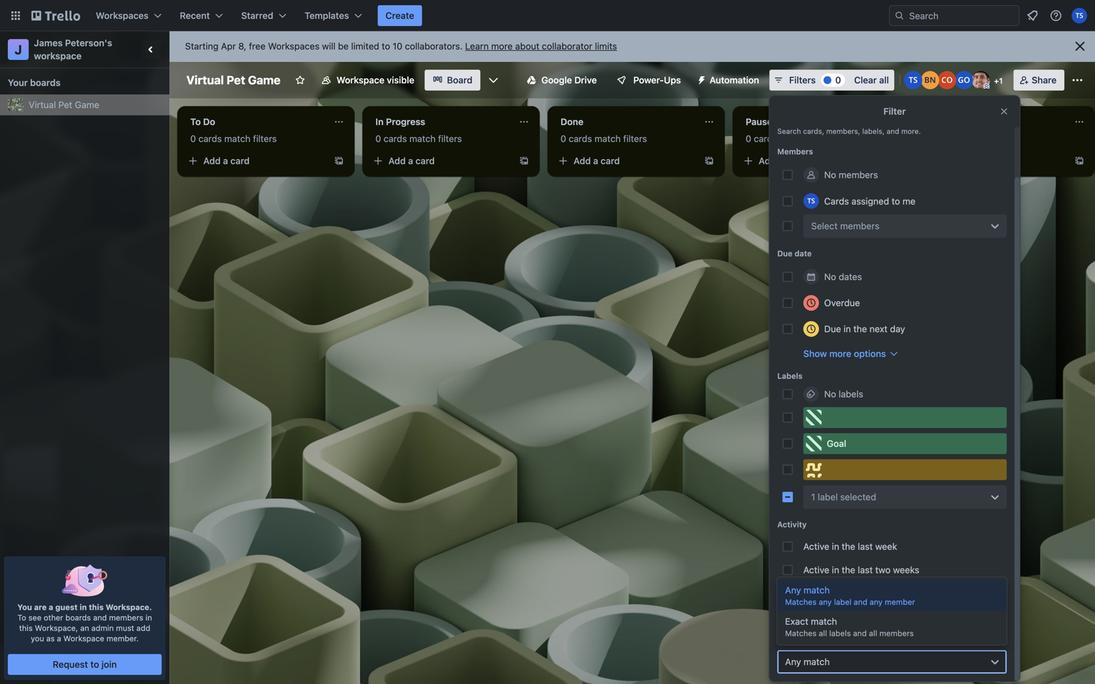 Task type: locate. For each thing, give the bounding box(es) containing it.
add
[[136, 624, 150, 633]]

create from template… image
[[334, 156, 344, 166], [519, 156, 529, 166], [704, 156, 715, 166], [1074, 156, 1085, 166]]

active up without at the bottom of the page
[[804, 588, 830, 599]]

add for to do
[[203, 155, 221, 166]]

members up must
[[109, 613, 143, 623]]

the left next
[[854, 324, 867, 334]]

this up admin
[[89, 603, 104, 612]]

this member is an admin of this board. image
[[984, 83, 990, 89]]

last down member
[[898, 612, 913, 623]]

4 create from template… image from the left
[[1074, 156, 1085, 166]]

show more options button
[[804, 347, 899, 361]]

virtual
[[186, 73, 224, 87], [29, 99, 56, 110]]

0 vertical spatial more
[[491, 41, 513, 52]]

1 card from the left
[[230, 155, 250, 166]]

workspace
[[34, 51, 82, 61]]

1 any from the top
[[785, 585, 801, 596]]

search
[[777, 127, 801, 136]]

labels down show more options button
[[839, 389, 863, 400]]

1 add a card button from the left
[[183, 151, 326, 171]]

1 horizontal spatial pet
[[227, 73, 245, 87]]

any
[[819, 598, 832, 607], [870, 598, 883, 607]]

2 add a card from the left
[[389, 155, 435, 166]]

0 down the to do
[[190, 133, 196, 144]]

add a card down progress
[[389, 155, 435, 166]]

members
[[839, 170, 878, 180], [840, 221, 880, 231], [109, 613, 143, 623], [880, 629, 914, 638]]

workspace navigation collapse icon image
[[142, 40, 160, 59]]

1 horizontal spatial any
[[870, 598, 883, 607]]

2 card from the left
[[416, 155, 435, 166]]

more
[[491, 41, 513, 52], [830, 348, 852, 359]]

0 vertical spatial four
[[875, 588, 892, 599]]

1 vertical spatial any
[[785, 657, 801, 668]]

0 vertical spatial weeks
[[893, 565, 920, 576]]

label
[[818, 492, 838, 503], [834, 598, 852, 607]]

show menu image
[[1071, 74, 1084, 87]]

any up without activity in the last four weeks
[[870, 598, 883, 607]]

add a card button down in progress text box
[[368, 151, 511, 171]]

+ 1
[[994, 76, 1003, 85]]

color: yellow, title: none element
[[804, 460, 1007, 480]]

matches inside any match matches any label and any member
[[785, 598, 817, 607]]

see
[[28, 613, 41, 623]]

and up admin
[[93, 613, 107, 623]]

the up the "activity" on the right
[[842, 588, 856, 599]]

customize views image
[[487, 74, 500, 87]]

goal
[[827, 438, 847, 449]]

0 horizontal spatial workspace
[[63, 634, 104, 643]]

workspace down an
[[63, 634, 104, 643]]

clear
[[854, 75, 877, 85]]

2 horizontal spatial all
[[879, 75, 889, 85]]

4 filters from the left
[[808, 133, 832, 144]]

0 down paused
[[746, 133, 751, 144]]

5 0 cards match filters from the left
[[931, 133, 1017, 144]]

add a card button
[[183, 151, 326, 171], [368, 151, 511, 171], [553, 151, 696, 171], [738, 151, 881, 171]]

tara schultz (taraschultz7) image left cards
[[804, 193, 819, 209]]

1 vertical spatial to
[[17, 613, 26, 623]]

matches
[[785, 598, 817, 607], [785, 629, 817, 638]]

0 left clear
[[835, 75, 841, 85]]

1 vertical spatial more
[[830, 348, 852, 359]]

match inside any match matches any label and any member
[[804, 585, 830, 596]]

0 vertical spatial due
[[777, 249, 793, 258]]

3 0 cards match filters from the left
[[561, 133, 647, 144]]

templates
[[305, 10, 349, 21]]

weeks for active in the last two weeks
[[893, 565, 920, 576]]

0 notifications image
[[1025, 8, 1041, 23]]

cards right more.
[[939, 133, 962, 144]]

2 vertical spatial active
[[804, 588, 830, 599]]

done
[[561, 116, 584, 127]]

active in the last two weeks
[[804, 565, 920, 576]]

starred button
[[233, 5, 294, 26]]

switch to… image
[[9, 9, 22, 22]]

add a card for to do
[[203, 155, 250, 166]]

due for due in the next day
[[824, 324, 841, 334]]

cards
[[198, 133, 222, 144], [384, 133, 407, 144], [569, 133, 592, 144], [754, 133, 777, 144], [939, 133, 962, 144]]

your
[[8, 77, 28, 88]]

this down "see"
[[19, 624, 33, 633]]

0 horizontal spatial to
[[17, 613, 26, 623]]

and inside any match matches any label and any member
[[854, 598, 868, 607]]

2 matches from the top
[[785, 629, 817, 638]]

1 filters from the left
[[253, 133, 277, 144]]

last down active in the last two weeks
[[858, 588, 873, 599]]

filters down paused "text field"
[[808, 133, 832, 144]]

virtual pet game inside board name text field
[[186, 73, 281, 87]]

no up cards
[[824, 170, 836, 180]]

add a card down done
[[574, 155, 620, 166]]

weeks for active in the last four weeks
[[895, 588, 921, 599]]

1
[[999, 76, 1003, 85], [811, 492, 815, 503]]

0 horizontal spatial this
[[19, 624, 33, 633]]

1 horizontal spatial to
[[190, 116, 201, 127]]

you
[[31, 634, 44, 643]]

cards down do
[[198, 133, 222, 144]]

0 horizontal spatial more
[[491, 41, 513, 52]]

the for week
[[842, 541, 856, 552]]

add for in progress
[[389, 155, 406, 166]]

1 cards from the left
[[198, 133, 222, 144]]

0 cards match filters down done text box
[[561, 133, 647, 144]]

match right exact
[[811, 616, 837, 627]]

0 horizontal spatial 1
[[811, 492, 815, 503]]

2 filters from the left
[[438, 133, 462, 144]]

due up show more options in the bottom of the page
[[824, 324, 841, 334]]

add a card button down the cards,
[[738, 151, 881, 171]]

3 filters from the left
[[623, 133, 647, 144]]

In Progress text field
[[368, 111, 514, 132]]

1 vertical spatial matches
[[785, 629, 817, 638]]

1 horizontal spatial game
[[248, 73, 281, 87]]

1 vertical spatial this
[[19, 624, 33, 633]]

0 vertical spatial this
[[89, 603, 104, 612]]

0 cards match filters down 'close popover' image
[[931, 133, 1017, 144]]

due date
[[777, 249, 812, 258]]

1 vertical spatial tara schultz (taraschultz7) image
[[804, 193, 819, 209]]

game inside board name text field
[[248, 73, 281, 87]]

1 active from the top
[[804, 541, 830, 552]]

filters down done text box
[[623, 133, 647, 144]]

and inside you are a guest in this workspace. to see other boards and members in this workspace, an admin must add you as a workspace member.
[[93, 613, 107, 623]]

a right the as
[[57, 634, 61, 643]]

due for due date
[[777, 249, 793, 258]]

add a card down do
[[203, 155, 250, 166]]

game down free
[[248, 73, 281, 87]]

1 vertical spatial to
[[892, 196, 900, 207]]

0 horizontal spatial tara schultz (taraschultz7) image
[[804, 193, 819, 209]]

matches for any
[[785, 598, 817, 607]]

and up the "activity" on the right
[[854, 598, 868, 607]]

1 0 cards match filters from the left
[[190, 133, 277, 144]]

1 vertical spatial no
[[824, 272, 836, 282]]

0 horizontal spatial due
[[777, 249, 793, 258]]

visible
[[387, 75, 414, 85]]

ups
[[664, 75, 681, 85]]

2 0 cards match filters from the left
[[376, 133, 462, 144]]

1 no from the top
[[824, 170, 836, 180]]

no members
[[824, 170, 878, 180]]

date
[[795, 249, 812, 258]]

0 for to do
[[190, 133, 196, 144]]

filters
[[789, 75, 816, 85]]

to
[[190, 116, 201, 127], [17, 613, 26, 623]]

color: green, title: none element
[[804, 407, 1007, 428]]

0 vertical spatial 1
[[999, 76, 1003, 85]]

1 matches from the top
[[785, 598, 817, 607]]

virtual down your boards
[[29, 99, 56, 110]]

starred
[[241, 10, 273, 21]]

3 active from the top
[[804, 588, 830, 599]]

1 horizontal spatial to
[[382, 41, 390, 52]]

match up without at the bottom of the page
[[804, 585, 830, 596]]

match down progress
[[409, 133, 436, 144]]

0 horizontal spatial all
[[819, 629, 827, 638]]

0 vertical spatial to
[[382, 41, 390, 52]]

1 vertical spatial virtual
[[29, 99, 56, 110]]

power-ups
[[633, 75, 681, 85]]

3 card from the left
[[601, 155, 620, 166]]

1 vertical spatial pet
[[58, 99, 72, 110]]

3 add from the left
[[574, 155, 591, 166]]

free
[[249, 41, 266, 52]]

1 horizontal spatial virtual
[[186, 73, 224, 87]]

None text field
[[923, 111, 1069, 132]]

2 no from the top
[[824, 272, 836, 282]]

4 0 cards match filters from the left
[[746, 133, 832, 144]]

1 vertical spatial game
[[75, 99, 99, 110]]

no left dates
[[824, 272, 836, 282]]

1 add from the left
[[203, 155, 221, 166]]

card for done
[[601, 155, 620, 166]]

create from template… image for done
[[704, 156, 715, 166]]

0 vertical spatial virtual pet game
[[186, 73, 281, 87]]

gary orlando (garyorlando) image
[[955, 71, 973, 89]]

2 any from the top
[[785, 657, 801, 668]]

more right show
[[830, 348, 852, 359]]

3 no from the top
[[824, 389, 836, 400]]

2 add from the left
[[389, 155, 406, 166]]

any
[[785, 585, 801, 596], [785, 657, 801, 668]]

add a card button down to do text field
[[183, 151, 326, 171]]

1 horizontal spatial four
[[915, 612, 932, 623]]

to left join
[[90, 659, 99, 670]]

matches up exact
[[785, 598, 817, 607]]

members inside you are a guest in this workspace. to see other boards and members in this workspace, an admin must add you as a workspace member.
[[109, 613, 143, 623]]

3 create from template… image from the left
[[704, 156, 715, 166]]

virtual pet game down apr
[[186, 73, 281, 87]]

add a card
[[203, 155, 250, 166], [389, 155, 435, 166], [574, 155, 620, 166], [759, 155, 805, 166]]

boards right your
[[30, 77, 61, 88]]

2 any from the left
[[870, 598, 883, 607]]

in
[[844, 324, 851, 334], [832, 541, 839, 552], [832, 565, 839, 576], [832, 588, 839, 599], [80, 603, 87, 612], [872, 612, 879, 623], [146, 613, 152, 623]]

show more options
[[804, 348, 886, 359]]

0 vertical spatial boards
[[30, 77, 61, 88]]

select members
[[811, 221, 880, 231]]

activity
[[839, 612, 870, 623]]

2 horizontal spatial to
[[892, 196, 900, 207]]

matches down exact
[[785, 629, 817, 638]]

close popover image
[[999, 106, 1010, 117]]

label left selected on the right
[[818, 492, 838, 503]]

a
[[223, 155, 228, 166], [408, 155, 413, 166], [593, 155, 598, 166], [778, 155, 784, 166], [49, 603, 53, 612], [57, 634, 61, 643]]

filters for to do
[[253, 133, 277, 144]]

0 cards match filters down progress
[[376, 133, 462, 144]]

and down the "activity" on the right
[[853, 629, 867, 638]]

and inside exact match matches all labels and all members
[[853, 629, 867, 638]]

1 vertical spatial boards
[[65, 613, 91, 623]]

google drive icon image
[[527, 76, 536, 85]]

in down the 'active in the last week'
[[832, 565, 839, 576]]

0 down in
[[376, 133, 381, 144]]

matches inside exact match matches all labels and all members
[[785, 629, 817, 638]]

Search field
[[905, 6, 1019, 25]]

tara schultz (taraschultz7) image
[[904, 71, 922, 89], [804, 193, 819, 209]]

1 horizontal spatial workspaces
[[268, 41, 320, 52]]

match
[[224, 133, 251, 144], [409, 133, 436, 144], [595, 133, 621, 144], [780, 133, 806, 144], [965, 133, 991, 144], [804, 585, 830, 596], [811, 616, 837, 627], [804, 657, 830, 668]]

tara schultz (taraschultz7) image left christina overa (christinaovera) image in the top of the page
[[904, 71, 922, 89]]

to
[[382, 41, 390, 52], [892, 196, 900, 207], [90, 659, 99, 670]]

game down your boards with 1 items element
[[75, 99, 99, 110]]

all down without activity in the last four weeks
[[869, 629, 877, 638]]

limited
[[351, 41, 379, 52]]

3 add a card from the left
[[574, 155, 620, 166]]

options
[[854, 348, 886, 359]]

do
[[203, 116, 215, 127]]

the up active in the last two weeks
[[842, 541, 856, 552]]

1 right this member is an admin of this board. icon
[[999, 76, 1003, 85]]

0 cards match filters for to do
[[190, 133, 277, 144]]

5 cards from the left
[[939, 133, 962, 144]]

to left me
[[892, 196, 900, 207]]

last
[[858, 541, 873, 552], [858, 565, 873, 576], [858, 588, 873, 599], [898, 612, 913, 623]]

0 vertical spatial workspace
[[337, 75, 385, 85]]

in progress
[[376, 116, 425, 127]]

you
[[17, 603, 32, 612]]

pet down your boards with 1 items element
[[58, 99, 72, 110]]

1 horizontal spatial all
[[869, 629, 877, 638]]

match inside exact match matches all labels and all members
[[811, 616, 837, 627]]

1 vertical spatial due
[[824, 324, 841, 334]]

no
[[824, 170, 836, 180], [824, 272, 836, 282], [824, 389, 836, 400]]

1 horizontal spatial boards
[[65, 613, 91, 623]]

virtual pet game link
[[29, 98, 162, 111]]

0 horizontal spatial to
[[90, 659, 99, 670]]

last left "week"
[[858, 541, 873, 552]]

1 horizontal spatial virtual pet game
[[186, 73, 281, 87]]

share
[[1032, 75, 1057, 85]]

3 cards from the left
[[569, 133, 592, 144]]

0 cards match filters
[[190, 133, 277, 144], [376, 133, 462, 144], [561, 133, 647, 144], [746, 133, 832, 144], [931, 133, 1017, 144]]

labels down the "activity" on the right
[[829, 629, 851, 638]]

active down the 'active in the last week'
[[804, 565, 830, 576]]

1 vertical spatial virtual pet game
[[29, 99, 99, 110]]

member.
[[107, 634, 139, 643]]

1 vertical spatial four
[[915, 612, 932, 623]]

1 add a card from the left
[[203, 155, 250, 166]]

0 vertical spatial no
[[824, 170, 836, 180]]

board link
[[425, 70, 480, 91]]

any inside any match matches any label and any member
[[785, 585, 801, 596]]

create from template… image for to do
[[334, 156, 344, 166]]

filters for done
[[623, 133, 647, 144]]

3 add a card button from the left
[[553, 151, 696, 171]]

all inside button
[[879, 75, 889, 85]]

workspaces up star or unstar board image
[[268, 41, 320, 52]]

the for four
[[842, 588, 856, 599]]

1 vertical spatial label
[[834, 598, 852, 607]]

0 vertical spatial virtual
[[186, 73, 224, 87]]

4 cards from the left
[[754, 133, 777, 144]]

cards down in progress in the left of the page
[[384, 133, 407, 144]]

boards up an
[[65, 613, 91, 623]]

0 vertical spatial workspaces
[[96, 10, 149, 21]]

0 vertical spatial game
[[248, 73, 281, 87]]

2 create from template… image from the left
[[519, 156, 529, 166]]

0
[[835, 75, 841, 85], [190, 133, 196, 144], [376, 133, 381, 144], [561, 133, 566, 144], [746, 133, 751, 144], [931, 133, 937, 144]]

0 vertical spatial matches
[[785, 598, 817, 607]]

add a card button for in progress
[[368, 151, 511, 171]]

0 horizontal spatial workspaces
[[96, 10, 149, 21]]

card down in progress text box
[[416, 155, 435, 166]]

card down search
[[786, 155, 805, 166]]

board
[[447, 75, 473, 85]]

1 horizontal spatial more
[[830, 348, 852, 359]]

1 horizontal spatial workspace
[[337, 75, 385, 85]]

workspaces up peterson's on the left top of the page
[[96, 10, 149, 21]]

boards
[[30, 77, 61, 88], [65, 613, 91, 623]]

the down the 'active in the last week'
[[842, 565, 856, 576]]

virtual pet game down your boards with 1 items element
[[29, 99, 99, 110]]

workspaces button
[[88, 5, 169, 26]]

card down done text box
[[601, 155, 620, 166]]

no for no labels
[[824, 389, 836, 400]]

1 vertical spatial workspace
[[63, 634, 104, 643]]

0 horizontal spatial any
[[819, 598, 832, 607]]

due
[[777, 249, 793, 258], [824, 324, 841, 334]]

add a card for in progress
[[389, 155, 435, 166]]

4 add a card from the left
[[759, 155, 805, 166]]

pet down 8,
[[227, 73, 245, 87]]

labels,
[[862, 127, 885, 136]]

0 cards match filters up members at top right
[[746, 133, 832, 144]]

match down done text box
[[595, 133, 621, 144]]

workspace visible button
[[313, 70, 422, 91]]

1 vertical spatial labels
[[829, 629, 851, 638]]

this
[[89, 603, 104, 612], [19, 624, 33, 633]]

match down exact
[[804, 657, 830, 668]]

0 for paused
[[746, 133, 751, 144]]

0 vertical spatial any
[[785, 585, 801, 596]]

To Do text field
[[183, 111, 329, 132]]

2 vertical spatial to
[[90, 659, 99, 670]]

1 label selected
[[811, 492, 876, 503]]

ben nelson (bennelson96) image
[[921, 71, 939, 89]]

workspace.
[[106, 603, 152, 612]]

1 create from template… image from the left
[[334, 156, 344, 166]]

2 add a card button from the left
[[368, 151, 511, 171]]

2 active from the top
[[804, 565, 830, 576]]

your boards
[[8, 77, 61, 88]]

4 add from the left
[[759, 155, 776, 166]]

automation button
[[692, 70, 767, 91]]

members down without activity in the last four weeks
[[880, 629, 914, 638]]

4 card from the left
[[786, 155, 805, 166]]

active for active in the last two weeks
[[804, 565, 830, 576]]

workspace down the limited
[[337, 75, 385, 85]]

no down show more options in the bottom of the page
[[824, 389, 836, 400]]

any match matches any label and any member
[[785, 585, 915, 607]]

workspace inside you are a guest in this workspace. to see other boards and members in this workspace, an admin must add you as a workspace member.
[[63, 634, 104, 643]]

cards for in progress
[[384, 133, 407, 144]]

to left '10'
[[382, 41, 390, 52]]

add down in progress in the left of the page
[[389, 155, 406, 166]]

last for two
[[858, 565, 873, 576]]

be
[[338, 41, 349, 52]]

filters down in progress text box
[[438, 133, 462, 144]]

0 vertical spatial to
[[190, 116, 201, 127]]

filters for in progress
[[438, 133, 462, 144]]

0 horizontal spatial boards
[[30, 77, 61, 88]]

2 cards from the left
[[384, 133, 407, 144]]

0 vertical spatial pet
[[227, 73, 245, 87]]

1 horizontal spatial tara schultz (taraschultz7) image
[[904, 71, 922, 89]]

1 horizontal spatial due
[[824, 324, 841, 334]]

1 any from the left
[[819, 598, 832, 607]]

sm image
[[692, 70, 710, 88]]

add left members at top right
[[759, 155, 776, 166]]

to left do
[[190, 116, 201, 127]]

0 horizontal spatial virtual
[[29, 99, 56, 110]]

1 vertical spatial active
[[804, 565, 830, 576]]

select
[[811, 221, 838, 231]]

to down you
[[17, 613, 26, 623]]

card down to do text field
[[230, 155, 250, 166]]

add a card button down done text box
[[553, 151, 696, 171]]

0 vertical spatial active
[[804, 541, 830, 552]]

active down activity
[[804, 541, 830, 552]]

weeks
[[893, 565, 920, 576], [895, 588, 921, 599], [935, 612, 961, 623]]

2 vertical spatial no
[[824, 389, 836, 400]]

cards down paused
[[754, 133, 777, 144]]

0 horizontal spatial virtual pet game
[[29, 99, 99, 110]]

1 vertical spatial weeks
[[895, 588, 921, 599]]

1 horizontal spatial 1
[[999, 76, 1003, 85]]

add a card down search
[[759, 155, 805, 166]]

as
[[46, 634, 55, 643]]

selected
[[840, 492, 876, 503]]

match down to do text field
[[224, 133, 251, 144]]

any up exact
[[785, 585, 801, 596]]



Task type: vqa. For each thing, say whether or not it's contained in the screenshot.
The Will in the If a Workspace admin approves your request, other boards in this Workspace will show up here.
no



Task type: describe. For each thing, give the bounding box(es) containing it.
1 horizontal spatial this
[[89, 603, 104, 612]]

in up show more options in the bottom of the page
[[844, 324, 851, 334]]

the down member
[[882, 612, 896, 623]]

in right the "activity" on the right
[[872, 612, 879, 623]]

boards inside you are a guest in this workspace. to see other boards and members in this workspace, an admin must add you as a workspace member.
[[65, 613, 91, 623]]

add a card for done
[[574, 155, 620, 166]]

match down this member is an admin of this board. icon
[[965, 133, 991, 144]]

more.
[[902, 127, 921, 136]]

any for any match
[[785, 657, 801, 668]]

member
[[885, 598, 915, 607]]

0 for done
[[561, 133, 566, 144]]

a right the "are"
[[49, 603, 53, 612]]

request to join button
[[8, 655, 162, 675]]

to inside you are a guest in this workspace. to see other boards and members in this workspace, an admin must add you as a workspace member.
[[17, 613, 26, 623]]

workspaces inside workspaces popup button
[[96, 10, 149, 21]]

paused
[[746, 116, 778, 127]]

week
[[875, 541, 897, 552]]

cards
[[824, 196, 849, 207]]

virtual inside virtual pet game link
[[29, 99, 56, 110]]

members,
[[826, 127, 860, 136]]

no for no members
[[824, 170, 836, 180]]

add a card button for done
[[553, 151, 696, 171]]

due in the next day
[[824, 324, 905, 334]]

0 cards match filters for in progress
[[376, 133, 462, 144]]

match up members at top right
[[780, 133, 806, 144]]

in up 'add'
[[146, 613, 152, 623]]

power-ups button
[[607, 70, 689, 91]]

active for active in the last four weeks
[[804, 588, 830, 599]]

your boards with 1 items element
[[8, 75, 155, 91]]

1 vertical spatial 1
[[811, 492, 815, 503]]

matches for exact
[[785, 629, 817, 638]]

card for in progress
[[416, 155, 435, 166]]

to inside button
[[90, 659, 99, 670]]

and left more.
[[887, 127, 899, 136]]

back to home image
[[31, 5, 80, 26]]

automation
[[710, 75, 759, 85]]

to do
[[190, 116, 215, 127]]

any match
[[785, 657, 830, 668]]

learn
[[465, 41, 489, 52]]

to inside text field
[[190, 116, 201, 127]]

filters for paused
[[808, 133, 832, 144]]

more inside button
[[830, 348, 852, 359]]

labels inside exact match matches all labels and all members
[[829, 629, 851, 638]]

create
[[386, 10, 414, 21]]

an
[[80, 624, 89, 633]]

exact match matches all labels and all members
[[785, 616, 914, 638]]

activity
[[777, 520, 807, 529]]

star or unstar board image
[[295, 75, 305, 85]]

cards assigned to me
[[824, 196, 916, 207]]

0 right more.
[[931, 133, 937, 144]]

learn more about collaborator limits link
[[465, 41, 617, 52]]

without
[[804, 612, 837, 623]]

me
[[903, 196, 916, 207]]

last for four
[[858, 588, 873, 599]]

google drive button
[[519, 70, 605, 91]]

10
[[393, 41, 402, 52]]

christina overa (christinaovera) image
[[938, 71, 956, 89]]

workspace visible
[[337, 75, 414, 85]]

j
[[15, 42, 22, 57]]

collaborators.
[[405, 41, 463, 52]]

filter
[[884, 106, 906, 117]]

no dates
[[824, 272, 862, 282]]

in up without at the bottom of the page
[[832, 588, 839, 599]]

workspace inside 'workspace visible' button
[[337, 75, 385, 85]]

cards,
[[803, 127, 824, 136]]

are
[[34, 603, 47, 612]]

active for active in the last week
[[804, 541, 830, 552]]

google drive
[[542, 75, 597, 85]]

virtual pet game inside virtual pet game link
[[29, 99, 99, 110]]

the for day
[[854, 324, 867, 334]]

members down cards assigned to me
[[840, 221, 880, 231]]

last for week
[[858, 541, 873, 552]]

0 vertical spatial tara schultz (taraschultz7) image
[[904, 71, 922, 89]]

a down progress
[[408, 155, 413, 166]]

admin
[[91, 624, 114, 633]]

join
[[102, 659, 117, 670]]

james peterson (jamespeterson93) image
[[972, 71, 990, 89]]

Done text field
[[553, 111, 699, 132]]

you are a guest in this workspace. to see other boards and members in this workspace, an admin must add you as a workspace member.
[[17, 603, 152, 643]]

5 filters from the left
[[994, 133, 1017, 144]]

1 vertical spatial workspaces
[[268, 41, 320, 52]]

members
[[777, 147, 813, 156]]

a down done text box
[[593, 155, 598, 166]]

virtual inside board name text field
[[186, 73, 224, 87]]

two
[[875, 565, 891, 576]]

search cards, members, labels, and more.
[[777, 127, 921, 136]]

show
[[804, 348, 827, 359]]

power-
[[633, 75, 664, 85]]

no for no dates
[[824, 272, 836, 282]]

recent button
[[172, 5, 231, 26]]

no labels
[[824, 389, 863, 400]]

4 add a card button from the left
[[738, 151, 881, 171]]

request to join
[[53, 659, 117, 670]]

2 vertical spatial weeks
[[935, 612, 961, 623]]

james
[[34, 37, 63, 48]]

starting apr 8, free workspaces will be limited to 10 collaborators. learn more about collaborator limits
[[185, 41, 617, 52]]

drive
[[575, 75, 597, 85]]

the for two
[[842, 565, 856, 576]]

in up active in the last two weeks
[[832, 541, 839, 552]]

cards for paused
[[754, 133, 777, 144]]

Board name text field
[[180, 70, 287, 91]]

progress
[[386, 116, 425, 127]]

0 cards match filters for done
[[561, 133, 647, 144]]

next
[[870, 324, 888, 334]]

add a card button for to do
[[183, 151, 326, 171]]

guest
[[55, 603, 78, 612]]

color: green, title: "goal" element
[[804, 434, 1007, 454]]

pet inside board name text field
[[227, 73, 245, 87]]

8,
[[238, 41, 246, 52]]

cards for done
[[569, 133, 592, 144]]

collaborator
[[542, 41, 593, 52]]

about
[[515, 41, 539, 52]]

primary element
[[0, 0, 1095, 31]]

0 cards match filters for paused
[[746, 133, 832, 144]]

any for any match matches any label and any member
[[785, 585, 801, 596]]

card for to do
[[230, 155, 250, 166]]

clear all button
[[849, 70, 894, 91]]

0 vertical spatial label
[[818, 492, 838, 503]]

day
[[890, 324, 905, 334]]

request
[[53, 659, 88, 670]]

active in the last week
[[804, 541, 897, 552]]

add for done
[[574, 155, 591, 166]]

recent
[[180, 10, 210, 21]]

create from template… image for in progress
[[519, 156, 529, 166]]

exact
[[785, 616, 809, 627]]

open information menu image
[[1050, 9, 1063, 22]]

members inside exact match matches all labels and all members
[[880, 629, 914, 638]]

labels
[[777, 372, 803, 381]]

0 vertical spatial labels
[[839, 389, 863, 400]]

0 for in progress
[[376, 133, 381, 144]]

cards for to do
[[198, 133, 222, 144]]

tara schultz (taraschultz7) image
[[1072, 8, 1087, 23]]

Paused text field
[[738, 111, 884, 132]]

dates
[[839, 272, 862, 282]]

0 horizontal spatial four
[[875, 588, 892, 599]]

0 horizontal spatial pet
[[58, 99, 72, 110]]

label inside any match matches any label and any member
[[834, 598, 852, 607]]

peterson's
[[65, 37, 112, 48]]

search image
[[894, 10, 905, 21]]

other
[[44, 613, 63, 623]]

members up cards assigned to me
[[839, 170, 878, 180]]

google
[[542, 75, 572, 85]]

assigned
[[852, 196, 889, 207]]

in right guest
[[80, 603, 87, 612]]

starting
[[185, 41, 219, 52]]

+
[[994, 76, 999, 85]]

a down to do text field
[[223, 155, 228, 166]]

0 horizontal spatial game
[[75, 99, 99, 110]]

a down search
[[778, 155, 784, 166]]



